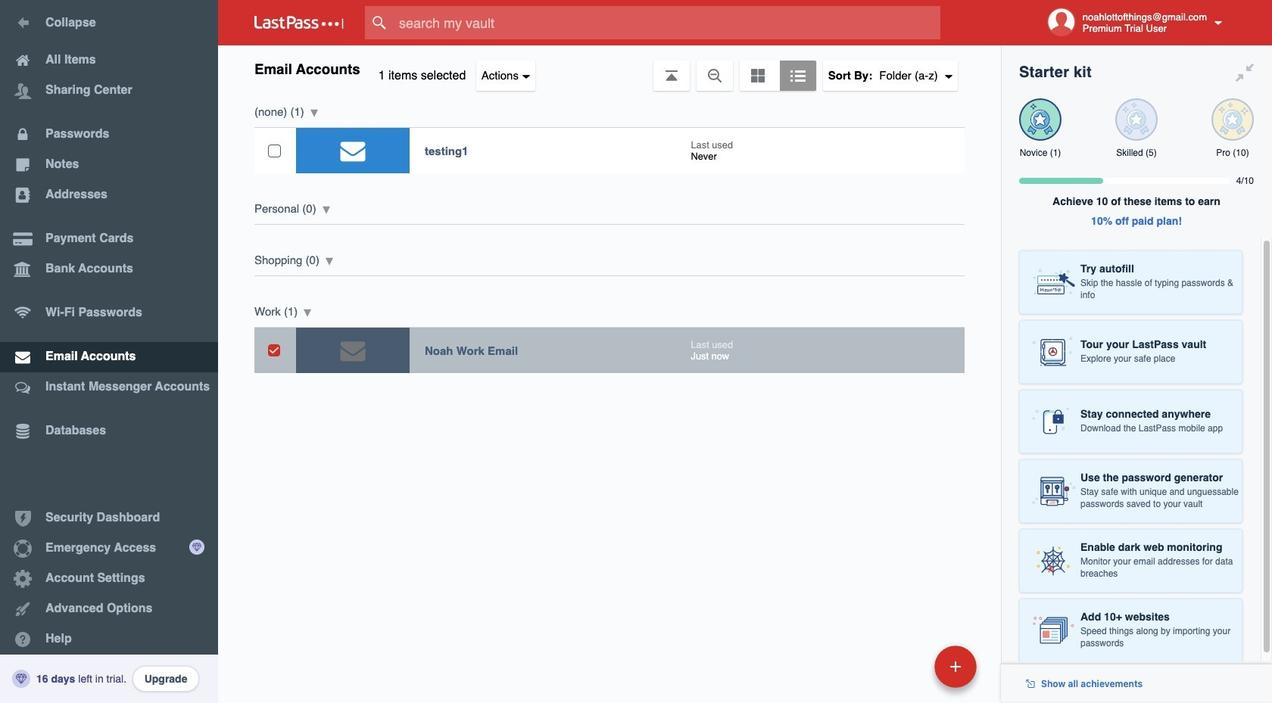Task type: describe. For each thing, give the bounding box(es) containing it.
Search search field
[[365, 6, 971, 39]]

new item navigation
[[831, 642, 987, 704]]

vault options navigation
[[218, 45, 1002, 91]]



Task type: vqa. For each thing, say whether or not it's contained in the screenshot.
caret right image
no



Task type: locate. For each thing, give the bounding box(es) containing it.
search my vault text field
[[365, 6, 971, 39]]

new item element
[[831, 646, 983, 689]]

lastpass image
[[255, 16, 344, 30]]

main navigation navigation
[[0, 0, 218, 704]]



